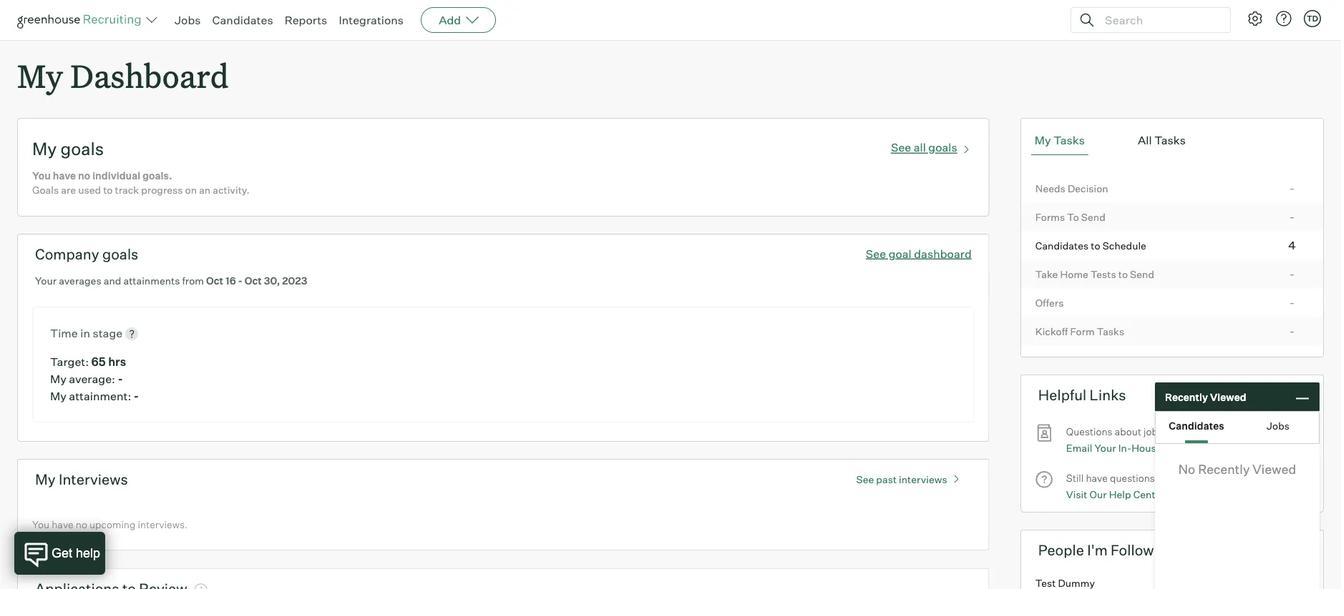 Task type: vqa. For each thing, say whether or not it's contained in the screenshot.
"interviewbit assessments interviewbit assessments is a fresh approach to test technical talent using an automated interview simulator." on the top left of page
no



Task type: describe. For each thing, give the bounding box(es) containing it.
tasks for my tasks
[[1054, 133, 1085, 148]]

0 vertical spatial recently
[[1166, 391, 1209, 404]]

you have no individual goals. goals are used to track progress on an activity.
[[32, 170, 250, 197]]

your inside questions about jobs or permissions? email your in-house contacts
[[1095, 442, 1117, 455]]

see past interviews
[[857, 474, 948, 486]]

company
[[35, 246, 99, 264]]

goals
[[32, 184, 59, 197]]

past
[[877, 474, 897, 486]]

jobs
[[1144, 426, 1163, 439]]

reports link
[[285, 13, 327, 27]]

decision
[[1068, 182, 1109, 195]]

forms to send
[[1036, 211, 1106, 224]]

permissions?
[[1177, 426, 1238, 439]]

goals right all
[[929, 141, 958, 155]]

goal
[[889, 247, 912, 261]]

hrs
[[108, 355, 126, 370]]

all tasks
[[1138, 133, 1186, 148]]

td button
[[1302, 7, 1325, 30]]

still have questions? visit our help center
[[1067, 473, 1165, 501]]

2 vertical spatial have
[[52, 519, 73, 532]]

take home tests to send
[[1036, 268, 1155, 281]]

activity.
[[213, 184, 250, 197]]

track
[[115, 184, 139, 197]]

4
[[1289, 238, 1297, 253]]

see all goals
[[891, 141, 958, 155]]

on
[[185, 184, 197, 197]]

questions about jobs or permissions? email your in-house contacts
[[1067, 426, 1238, 455]]

integrations
[[339, 13, 404, 27]]

tab list containing candidates
[[1156, 412, 1320, 444]]

1 oct from the left
[[206, 275, 223, 288]]

your averages and attainments from oct 16 - oct 30, 2023
[[35, 275, 307, 288]]

tab list containing my tasks
[[1032, 126, 1314, 156]]

in-
[[1119, 442, 1132, 455]]

about
[[1115, 426, 1142, 439]]

reports
[[285, 13, 327, 27]]

time in
[[50, 327, 93, 341]]

all
[[1138, 133, 1153, 148]]

upcoming
[[89, 519, 136, 532]]

averages
[[59, 275, 101, 288]]

i'm
[[1088, 542, 1108, 560]]

in
[[80, 327, 90, 341]]

1 vertical spatial recently
[[1199, 462, 1250, 478]]

email
[[1067, 442, 1093, 455]]

time
[[50, 327, 78, 341]]

my dashboard
[[17, 54, 229, 97]]

dashboard
[[914, 247, 972, 261]]

add button
[[421, 7, 496, 33]]

used
[[78, 184, 101, 197]]

people i'm following link
[[1021, 530, 1325, 570]]

candidates to schedule
[[1036, 240, 1147, 252]]

still
[[1067, 473, 1084, 485]]

1 horizontal spatial jobs
[[1267, 420, 1290, 433]]

average:
[[69, 372, 115, 387]]

no
[[1179, 462, 1196, 478]]

have for goals
[[53, 170, 76, 182]]

1 horizontal spatial tasks
[[1097, 326, 1125, 338]]

td
[[1307, 14, 1319, 23]]

see past interviews link
[[849, 468, 972, 486]]

jobs link
[[175, 13, 201, 27]]

our
[[1090, 489, 1107, 501]]

help
[[1110, 489, 1132, 501]]

contacts
[[1165, 442, 1207, 455]]

1 vertical spatial send
[[1131, 268, 1155, 281]]

have for help
[[1086, 473, 1108, 485]]

no for upcoming
[[76, 519, 87, 532]]

my tasks button
[[1032, 126, 1089, 156]]

tests
[[1091, 268, 1117, 281]]

to
[[1068, 211, 1080, 224]]

configure image
[[1247, 10, 1264, 27]]

are
[[61, 184, 76, 197]]

0 vertical spatial jobs
[[175, 13, 201, 27]]

schedule
[[1103, 240, 1147, 252]]

1 horizontal spatial viewed
[[1253, 462, 1297, 478]]

my interviews
[[35, 471, 128, 489]]

to inside you have no individual goals. goals are used to track progress on an activity.
[[103, 184, 113, 197]]

target: 65 hrs my average: - my attainment: -
[[50, 355, 139, 404]]

attainments
[[123, 275, 180, 288]]

people
[[1039, 542, 1085, 560]]

my for my goals
[[32, 138, 57, 160]]

see all goals link
[[891, 138, 975, 155]]

dashboard
[[70, 54, 229, 97]]

0 horizontal spatial viewed
[[1211, 391, 1247, 404]]

interviews.
[[138, 519, 188, 532]]

see for my interviews
[[857, 474, 874, 486]]

center
[[1134, 489, 1165, 501]]

all tasks button
[[1135, 126, 1190, 156]]



Task type: locate. For each thing, give the bounding box(es) containing it.
interviews
[[59, 471, 128, 489]]

my
[[17, 54, 63, 97], [1035, 133, 1052, 148], [32, 138, 57, 160], [50, 372, 67, 387], [50, 390, 67, 404], [35, 471, 56, 489]]

0 vertical spatial tab list
[[1032, 126, 1314, 156]]

recently
[[1166, 391, 1209, 404], [1199, 462, 1250, 478]]

0 vertical spatial to
[[103, 184, 113, 197]]

you inside you have no individual goals. goals are used to track progress on an activity.
[[32, 170, 51, 182]]

2023
[[282, 275, 307, 288]]

0 vertical spatial see
[[891, 141, 912, 155]]

0 horizontal spatial your
[[35, 275, 57, 288]]

following
[[1111, 542, 1176, 560]]

home
[[1061, 268, 1089, 281]]

0 vertical spatial candidates
[[212, 13, 273, 27]]

house
[[1132, 442, 1162, 455]]

td button
[[1304, 10, 1322, 27]]

no
[[78, 170, 90, 182], [76, 519, 87, 532]]

2 horizontal spatial candidates
[[1169, 420, 1225, 433]]

links
[[1090, 387, 1127, 405]]

recently up "or"
[[1166, 391, 1209, 404]]

1 vertical spatial jobs
[[1267, 420, 1290, 433]]

have up our
[[1086, 473, 1108, 485]]

oct left 16
[[206, 275, 223, 288]]

candidates for candidates 'link'
[[212, 13, 273, 27]]

see
[[891, 141, 912, 155], [866, 247, 886, 261], [857, 474, 874, 486]]

see left past
[[857, 474, 874, 486]]

jobs
[[175, 13, 201, 27], [1267, 420, 1290, 433]]

questions?
[[1110, 473, 1161, 485]]

no for individual
[[78, 170, 90, 182]]

stage
[[93, 327, 123, 341]]

my inside button
[[1035, 133, 1052, 148]]

2 vertical spatial see
[[857, 474, 874, 486]]

2 horizontal spatial to
[[1119, 268, 1128, 281]]

Search text field
[[1102, 10, 1218, 30]]

tab list
[[1032, 126, 1314, 156], [1156, 412, 1320, 444]]

your
[[35, 275, 57, 288], [1095, 442, 1117, 455]]

take
[[1036, 268, 1058, 281]]

helpful
[[1039, 387, 1087, 405]]

0 horizontal spatial tasks
[[1054, 133, 1085, 148]]

to up "take home tests to send"
[[1091, 240, 1101, 252]]

0 horizontal spatial jobs
[[175, 13, 201, 27]]

1 horizontal spatial candidates
[[1036, 240, 1089, 252]]

candidates right jobs link
[[212, 13, 273, 27]]

all
[[914, 141, 926, 155]]

my for my tasks
[[1035, 133, 1052, 148]]

to
[[103, 184, 113, 197], [1091, 240, 1101, 252], [1119, 268, 1128, 281]]

an
[[199, 184, 211, 197]]

tasks up needs decision
[[1054, 133, 1085, 148]]

from
[[182, 275, 204, 288]]

questions
[[1067, 426, 1113, 439]]

my goals
[[32, 138, 104, 160]]

30,
[[264, 275, 280, 288]]

1 vertical spatial you
[[32, 519, 49, 532]]

65
[[91, 355, 106, 370]]

recently viewed
[[1166, 391, 1247, 404]]

0 horizontal spatial send
[[1082, 211, 1106, 224]]

1 horizontal spatial send
[[1131, 268, 1155, 281]]

2 you from the top
[[32, 519, 49, 532]]

and
[[104, 275, 121, 288]]

oct left 30,
[[245, 275, 262, 288]]

0 vertical spatial no
[[78, 170, 90, 182]]

jobs up no recently viewed
[[1267, 420, 1290, 433]]

1 vertical spatial to
[[1091, 240, 1101, 252]]

my for my interviews
[[35, 471, 56, 489]]

1 horizontal spatial to
[[1091, 240, 1101, 252]]

1 vertical spatial have
[[1086, 473, 1108, 485]]

-
[[1290, 181, 1295, 195], [1290, 210, 1295, 224], [1290, 267, 1295, 281], [238, 275, 243, 288], [1290, 295, 1295, 310], [1290, 324, 1295, 338], [118, 372, 123, 387], [134, 390, 139, 404]]

0 vertical spatial you
[[32, 170, 51, 182]]

1 vertical spatial see
[[866, 247, 886, 261]]

jobs left candidates 'link'
[[175, 13, 201, 27]]

0 horizontal spatial to
[[103, 184, 113, 197]]

see goal dashboard link
[[866, 247, 972, 261]]

offers
[[1036, 297, 1064, 309]]

oct
[[206, 275, 223, 288], [245, 275, 262, 288]]

16
[[226, 275, 236, 288]]

my tasks
[[1035, 133, 1085, 148]]

0 vertical spatial your
[[35, 275, 57, 288]]

1 horizontal spatial your
[[1095, 442, 1117, 455]]

send right to
[[1082, 211, 1106, 224]]

company goals
[[35, 246, 139, 264]]

people i'm following
[[1039, 542, 1176, 560]]

individual
[[92, 170, 140, 182]]

visit
[[1067, 489, 1088, 501]]

my for my dashboard
[[17, 54, 63, 97]]

or
[[1166, 426, 1175, 439]]

forms
[[1036, 211, 1066, 224]]

you up goals
[[32, 170, 51, 182]]

recently right no at the bottom right of the page
[[1199, 462, 1250, 478]]

have up are
[[53, 170, 76, 182]]

needs
[[1036, 182, 1066, 195]]

to down individual
[[103, 184, 113, 197]]

needs decision
[[1036, 182, 1109, 195]]

you
[[32, 170, 51, 182], [32, 519, 49, 532]]

see for my goals
[[891, 141, 912, 155]]

tasks right all
[[1155, 133, 1186, 148]]

you for you have no upcoming interviews.
[[32, 519, 49, 532]]

1 vertical spatial viewed
[[1253, 462, 1297, 478]]

have inside you have no individual goals. goals are used to track progress on an activity.
[[53, 170, 76, 182]]

0 vertical spatial have
[[53, 170, 76, 182]]

email your in-house contacts link
[[1067, 441, 1207, 457]]

have down my interviews
[[52, 519, 73, 532]]

add
[[439, 13, 461, 27]]

1 vertical spatial candidates
[[1036, 240, 1089, 252]]

your left in-
[[1095, 442, 1117, 455]]

no recently viewed
[[1179, 462, 1297, 478]]

1 horizontal spatial oct
[[245, 275, 262, 288]]

helpful links
[[1039, 387, 1127, 405]]

tasks right form
[[1097, 326, 1125, 338]]

goals for my goals
[[61, 138, 104, 160]]

interviews
[[899, 474, 948, 486]]

attainment:
[[69, 390, 131, 404]]

have inside still have questions? visit our help center
[[1086, 473, 1108, 485]]

1 vertical spatial no
[[76, 519, 87, 532]]

candidates down forms to send
[[1036, 240, 1089, 252]]

kickoff
[[1036, 326, 1069, 338]]

goals
[[61, 138, 104, 160], [929, 141, 958, 155], [102, 246, 139, 264]]

see left all
[[891, 141, 912, 155]]

no up the used
[[78, 170, 90, 182]]

no inside you have no individual goals. goals are used to track progress on an activity.
[[78, 170, 90, 182]]

1 you from the top
[[32, 170, 51, 182]]

tasks for all tasks
[[1155, 133, 1186, 148]]

2 vertical spatial to
[[1119, 268, 1128, 281]]

form
[[1071, 326, 1095, 338]]

greenhouse recruiting image
[[17, 11, 146, 29]]

see for company goals
[[866, 247, 886, 261]]

0 horizontal spatial candidates
[[212, 13, 273, 27]]

no left upcoming
[[76, 519, 87, 532]]

0 horizontal spatial oct
[[206, 275, 223, 288]]

visit our help center link
[[1067, 487, 1165, 503]]

your down the company
[[35, 275, 57, 288]]

goals up "and"
[[102, 246, 139, 264]]

you have no upcoming interviews.
[[32, 519, 188, 532]]

0 vertical spatial viewed
[[1211, 391, 1247, 404]]

goals for company goals
[[102, 246, 139, 264]]

candidates for candidates to schedule
[[1036, 240, 1089, 252]]

kickoff form tasks
[[1036, 326, 1125, 338]]

target:
[[50, 355, 89, 370]]

progress
[[141, 184, 183, 197]]

goals up the used
[[61, 138, 104, 160]]

candidates link
[[212, 13, 273, 27]]

send down schedule
[[1131, 268, 1155, 281]]

1 vertical spatial your
[[1095, 442, 1117, 455]]

integrations link
[[339, 13, 404, 27]]

to right tests
[[1119, 268, 1128, 281]]

you for you have no individual goals. goals are used to track progress on an activity.
[[32, 170, 51, 182]]

have
[[53, 170, 76, 182], [1086, 473, 1108, 485], [52, 519, 73, 532]]

candidates up "contacts" on the bottom
[[1169, 420, 1225, 433]]

2 horizontal spatial tasks
[[1155, 133, 1186, 148]]

viewed
[[1211, 391, 1247, 404], [1253, 462, 1297, 478]]

1 vertical spatial tab list
[[1156, 412, 1320, 444]]

you down my interviews
[[32, 519, 49, 532]]

2 vertical spatial candidates
[[1169, 420, 1225, 433]]

2 oct from the left
[[245, 275, 262, 288]]

see left goal
[[866, 247, 886, 261]]

0 vertical spatial send
[[1082, 211, 1106, 224]]



